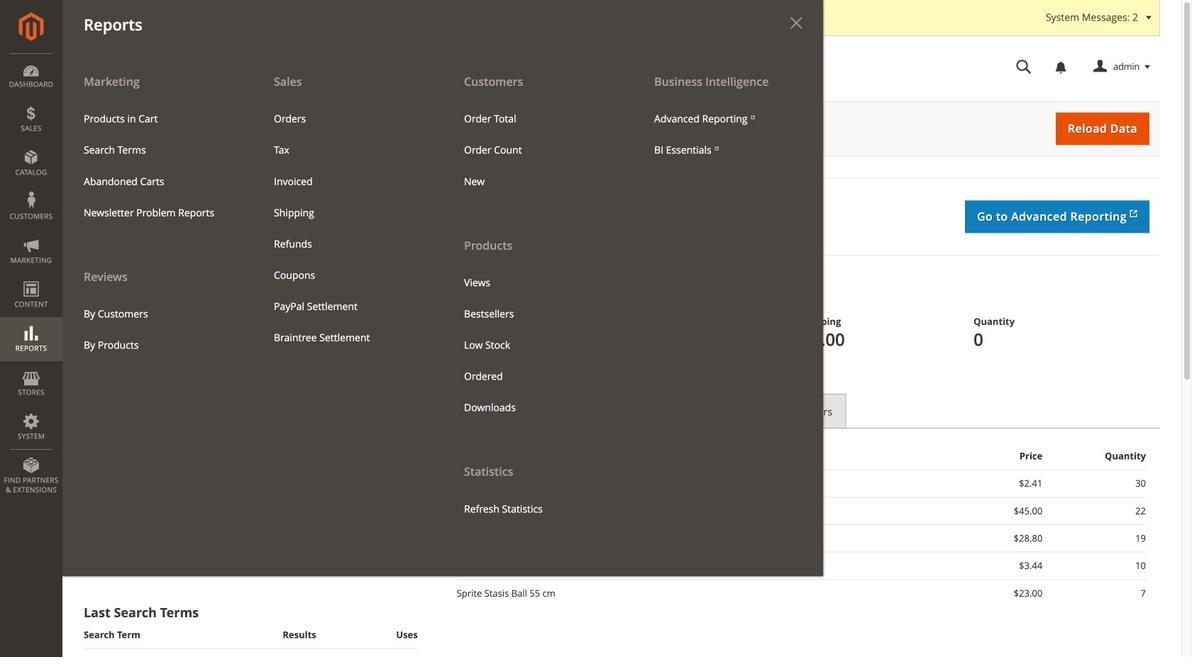Task type: locate. For each thing, give the bounding box(es) containing it.
menu bar
[[0, 0, 824, 576]]

magento admin panel image
[[19, 12, 44, 41]]

menu
[[62, 65, 824, 576], [62, 65, 253, 361], [443, 65, 633, 525], [73, 103, 242, 228], [263, 103, 432, 354], [454, 103, 623, 197], [644, 103, 813, 166], [454, 267, 623, 424], [73, 299, 242, 361]]



Task type: vqa. For each thing, say whether or not it's contained in the screenshot.
text field
no



